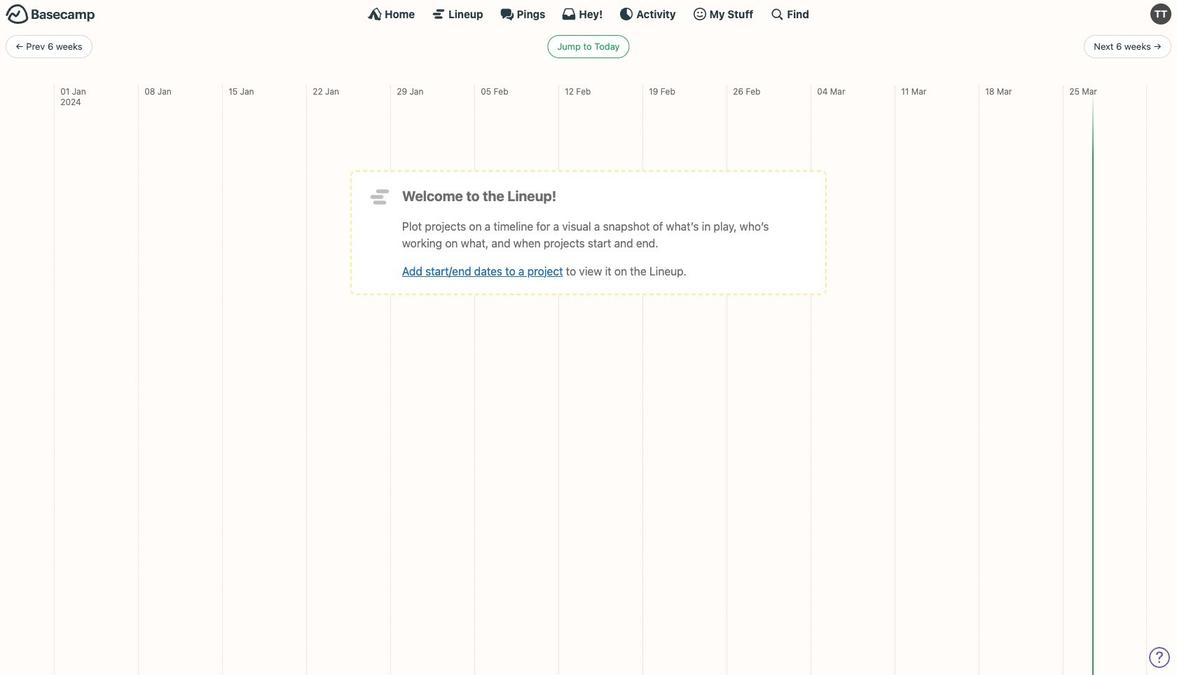 Task type: locate. For each thing, give the bounding box(es) containing it.
switch accounts image
[[6, 4, 95, 25]]

main element
[[0, 0, 1178, 27]]

keyboard shortcut: ⌘ + / image
[[771, 7, 785, 21]]



Task type: describe. For each thing, give the bounding box(es) containing it.
terry turtle image
[[1151, 4, 1172, 25]]



Task type: vqa. For each thing, say whether or not it's contained in the screenshot.
THE HEY!
no



